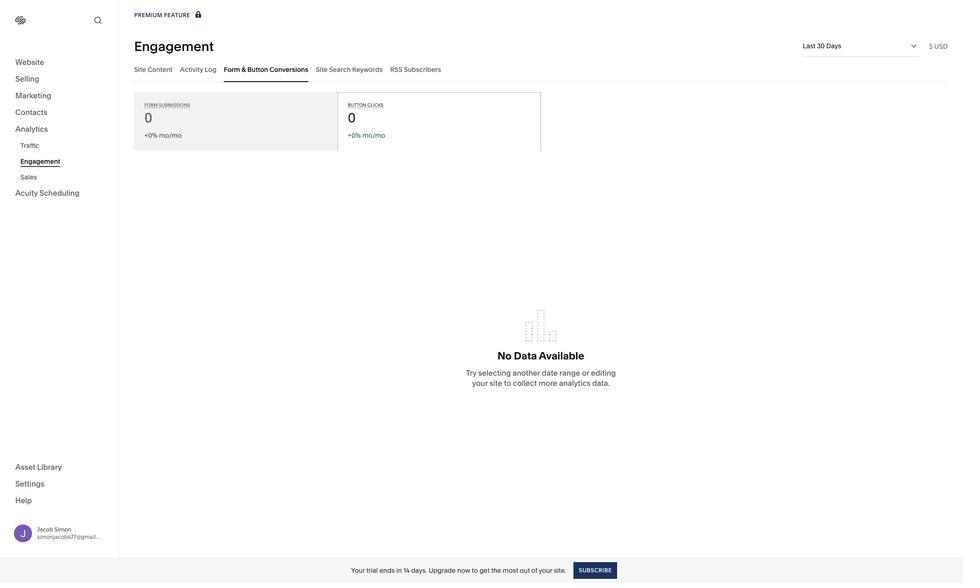 Task type: locate. For each thing, give the bounding box(es) containing it.
another
[[513, 369, 540, 378]]

form left &
[[224, 65, 240, 74]]

jacob
[[37, 526, 53, 533]]

engagement
[[134, 38, 214, 54], [20, 157, 60, 166]]

activity log button
[[180, 57, 216, 82]]

site inside button
[[316, 65, 328, 74]]

help
[[15, 496, 32, 505]]

traffic link
[[20, 138, 108, 154]]

out
[[520, 567, 530, 575]]

0 vertical spatial form
[[224, 65, 240, 74]]

button inside button
[[247, 65, 268, 74]]

0
[[144, 110, 152, 126], [348, 110, 356, 126]]

available
[[539, 350, 584, 363]]

30
[[817, 42, 825, 50]]

feature
[[164, 12, 190, 19]]

upgrade
[[429, 567, 456, 575]]

0 inside form submissions 0 0% mo/mo
[[144, 110, 152, 126]]

mo/mo inside button clicks 0 0% mo/mo
[[362, 131, 385, 140]]

form
[[224, 65, 240, 74], [144, 103, 158, 108]]

form inside button
[[224, 65, 240, 74]]

log
[[205, 65, 216, 74]]

content
[[148, 65, 173, 74]]

mo/mo for form submissions 0 0% mo/mo
[[159, 131, 182, 140]]

mo/mo down clicks
[[362, 131, 385, 140]]

now
[[457, 567, 470, 575]]

site left the search
[[316, 65, 328, 74]]

keywords
[[352, 65, 383, 74]]

site
[[134, 65, 146, 74], [316, 65, 328, 74]]

0 inside button clicks 0 0% mo/mo
[[348, 110, 356, 126]]

0 horizontal spatial mo/mo
[[159, 131, 182, 140]]

1 horizontal spatial button
[[348, 103, 366, 108]]

0%
[[148, 131, 158, 140], [351, 131, 361, 140]]

0% inside form submissions 0 0% mo/mo
[[148, 131, 158, 140]]

1 horizontal spatial 0%
[[351, 131, 361, 140]]

tab list containing site content
[[134, 57, 948, 82]]

tab list
[[134, 57, 948, 82]]

button left clicks
[[348, 103, 366, 108]]

form for 0
[[144, 103, 158, 108]]

1 vertical spatial button
[[348, 103, 366, 108]]

button right &
[[247, 65, 268, 74]]

0 vertical spatial button
[[247, 65, 268, 74]]

form & button conversions button
[[224, 57, 308, 82]]

subscribers
[[404, 65, 441, 74]]

1 horizontal spatial your
[[539, 567, 552, 575]]

0 vertical spatial engagement
[[134, 38, 214, 54]]

rss subscribers button
[[390, 57, 441, 82]]

0 horizontal spatial site
[[134, 65, 146, 74]]

0 for button clicks 0 0% mo/mo
[[348, 110, 356, 126]]

analytics
[[15, 124, 48, 134]]

mo/mo
[[159, 131, 182, 140], [362, 131, 385, 140]]

library
[[37, 463, 62, 472]]

last 30 days
[[803, 42, 841, 50]]

0 horizontal spatial engagement
[[20, 157, 60, 166]]

asset library
[[15, 463, 62, 472]]

1 horizontal spatial site
[[316, 65, 328, 74]]

website
[[15, 58, 44, 67]]

0 horizontal spatial 0
[[144, 110, 152, 126]]

analytics
[[559, 379, 590, 388]]

form inside form submissions 0 0% mo/mo
[[144, 103, 158, 108]]

0 horizontal spatial to
[[472, 567, 478, 575]]

button
[[247, 65, 268, 74], [348, 103, 366, 108]]

1 0 from the left
[[144, 110, 152, 126]]

site search keywords
[[316, 65, 383, 74]]

collect
[[513, 379, 537, 388]]

1 horizontal spatial mo/mo
[[362, 131, 385, 140]]

no data available
[[498, 350, 584, 363]]

more
[[539, 379, 557, 388]]

acuity
[[15, 189, 38, 198]]

to
[[504, 379, 511, 388], [472, 567, 478, 575]]

1 vertical spatial form
[[144, 103, 158, 108]]

premium feature
[[134, 12, 190, 19]]

data
[[514, 350, 537, 363]]

your down "try"
[[472, 379, 488, 388]]

1 0% from the left
[[148, 131, 158, 140]]

0 horizontal spatial your
[[472, 379, 488, 388]]

mo/mo down submissions
[[159, 131, 182, 140]]

date
[[542, 369, 558, 378]]

editing
[[591, 369, 616, 378]]

0 vertical spatial your
[[472, 379, 488, 388]]

marketing link
[[15, 91, 103, 102]]

2 site from the left
[[316, 65, 328, 74]]

2 mo/mo from the left
[[362, 131, 385, 140]]

1 horizontal spatial engagement
[[134, 38, 214, 54]]

activity log
[[180, 65, 216, 74]]

0 horizontal spatial form
[[144, 103, 158, 108]]

2 0 from the left
[[348, 110, 356, 126]]

site inside site content button
[[134, 65, 146, 74]]

help link
[[15, 496, 32, 506]]

engagement up content
[[134, 38, 214, 54]]

to left get
[[472, 567, 478, 575]]

your right the of
[[539, 567, 552, 575]]

site for site search keywords
[[316, 65, 328, 74]]

your
[[472, 379, 488, 388], [539, 567, 552, 575]]

0 horizontal spatial 0%
[[148, 131, 158, 140]]

to right site
[[504, 379, 511, 388]]

try
[[466, 369, 477, 378]]

settings link
[[15, 479, 103, 490]]

site.
[[554, 567, 566, 575]]

0 vertical spatial to
[[504, 379, 511, 388]]

selling
[[15, 74, 39, 84]]

1 horizontal spatial form
[[224, 65, 240, 74]]

2 0% from the left
[[351, 131, 361, 140]]

1 mo/mo from the left
[[159, 131, 182, 140]]

last 30 days button
[[803, 36, 919, 56]]

range
[[560, 369, 580, 378]]

contacts link
[[15, 107, 103, 118]]

subscribe button
[[574, 563, 617, 579]]

rss
[[390, 65, 402, 74]]

engagement down 'traffic'
[[20, 157, 60, 166]]

1 vertical spatial engagement
[[20, 157, 60, 166]]

1 site from the left
[[134, 65, 146, 74]]

1 horizontal spatial 0
[[348, 110, 356, 126]]

search
[[329, 65, 351, 74]]

form for button
[[224, 65, 240, 74]]

form left submissions
[[144, 103, 158, 108]]

the
[[491, 567, 501, 575]]

scheduling
[[39, 189, 79, 198]]

1 horizontal spatial to
[[504, 379, 511, 388]]

site content button
[[134, 57, 173, 82]]

mo/mo inside form submissions 0 0% mo/mo
[[159, 131, 182, 140]]

site left content
[[134, 65, 146, 74]]

to inside try selecting another date range or editing your site to collect more analytics data.
[[504, 379, 511, 388]]

0% inside button clicks 0 0% mo/mo
[[351, 131, 361, 140]]

in
[[396, 567, 402, 575]]

last
[[803, 42, 815, 50]]

asset
[[15, 463, 35, 472]]

days
[[826, 42, 841, 50]]

0 horizontal spatial button
[[247, 65, 268, 74]]

sales
[[20, 173, 37, 182]]



Task type: vqa. For each thing, say whether or not it's contained in the screenshot.
the leftmost "0"
yes



Task type: describe. For each thing, give the bounding box(es) containing it.
analytics link
[[15, 124, 103, 135]]

trial
[[366, 567, 378, 575]]

marketing
[[15, 91, 51, 100]]

conversions
[[270, 65, 308, 74]]

acuity scheduling link
[[15, 188, 103, 199]]

&
[[242, 65, 246, 74]]

simonjacob477@gmail.com
[[37, 534, 109, 541]]

selling link
[[15, 74, 103, 85]]

button clicks 0 0% mo/mo
[[348, 103, 385, 140]]

data.
[[592, 379, 610, 388]]

submissions
[[159, 103, 190, 108]]

settings
[[15, 479, 45, 489]]

$ usd
[[929, 42, 948, 50]]

try selecting another date range or editing your site to collect more analytics data.
[[466, 369, 616, 388]]

simon
[[54, 526, 71, 533]]

site search keywords button
[[316, 57, 383, 82]]

contacts
[[15, 108, 47, 117]]

sales link
[[20, 169, 108, 185]]

$
[[929, 42, 933, 50]]

most
[[503, 567, 518, 575]]

days.
[[411, 567, 427, 575]]

mo/mo for button clicks 0 0% mo/mo
[[362, 131, 385, 140]]

asset library link
[[15, 462, 103, 473]]

rss subscribers
[[390, 65, 441, 74]]

14
[[403, 567, 410, 575]]

traffic
[[20, 142, 39, 150]]

1 vertical spatial to
[[472, 567, 478, 575]]

activity
[[180, 65, 203, 74]]

button inside button clicks 0 0% mo/mo
[[348, 103, 366, 108]]

your
[[351, 567, 365, 575]]

form submissions 0 0% mo/mo
[[144, 103, 190, 140]]

usd
[[934, 42, 948, 50]]

jacob simon simonjacob477@gmail.com
[[37, 526, 109, 541]]

subscribe
[[579, 567, 612, 574]]

0% for form submissions 0 0% mo/mo
[[148, 131, 158, 140]]

premium
[[134, 12, 162, 19]]

no
[[498, 350, 512, 363]]

form & button conversions
[[224, 65, 308, 74]]

engagement link
[[20, 154, 108, 169]]

site
[[489, 379, 502, 388]]

acuity scheduling
[[15, 189, 79, 198]]

site content
[[134, 65, 173, 74]]

clicks
[[367, 103, 383, 108]]

0 for form submissions 0 0% mo/mo
[[144, 110, 152, 126]]

ends
[[379, 567, 395, 575]]

selecting
[[478, 369, 511, 378]]

or
[[582, 369, 589, 378]]

site for site content
[[134, 65, 146, 74]]

get
[[479, 567, 490, 575]]

premium feature button
[[134, 10, 203, 20]]

your inside try selecting another date range or editing your site to collect more analytics data.
[[472, 379, 488, 388]]

0% for button clicks 0 0% mo/mo
[[351, 131, 361, 140]]

website link
[[15, 57, 103, 68]]

1 vertical spatial your
[[539, 567, 552, 575]]

your trial ends in 14 days. upgrade now to get the most out of your site.
[[351, 567, 566, 575]]

of
[[531, 567, 537, 575]]



